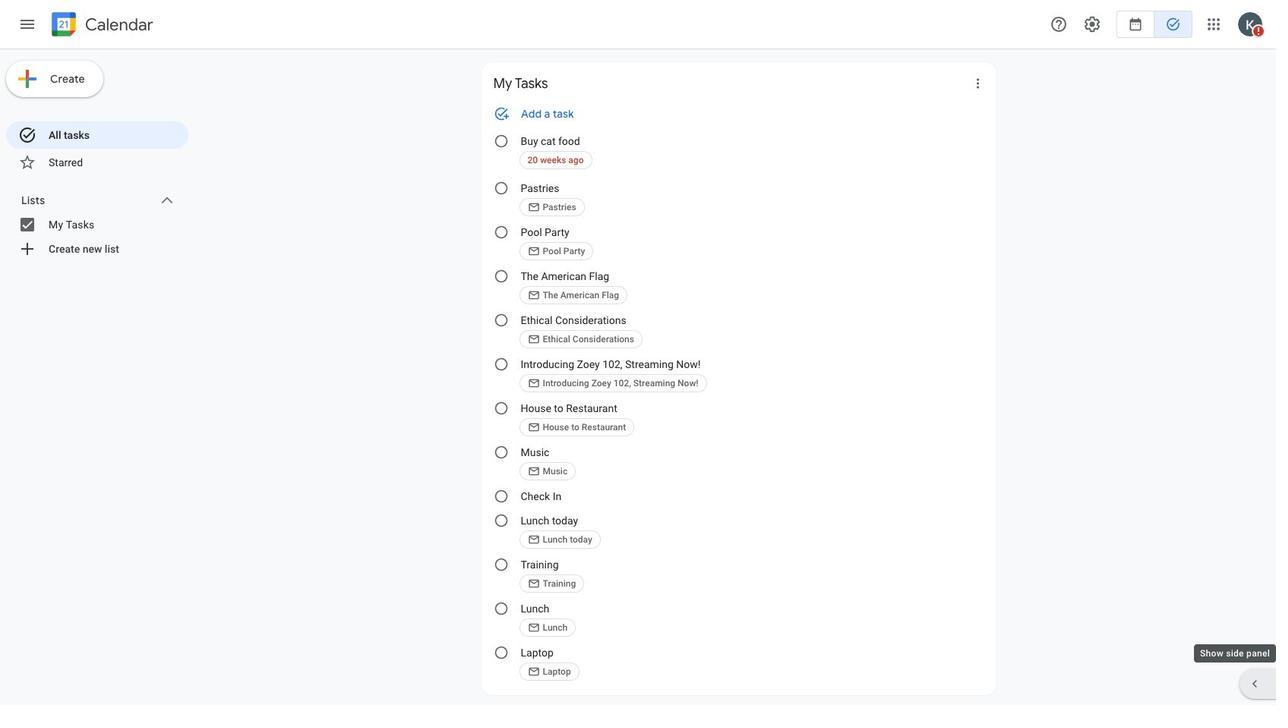 Task type: describe. For each thing, give the bounding box(es) containing it.
settings menu image
[[1083, 15, 1102, 33]]

heading inside calendar element
[[82, 16, 153, 34]]

calendar element
[[49, 9, 153, 43]]

tasks sidebar image
[[18, 15, 36, 33]]



Task type: locate. For each thing, give the bounding box(es) containing it.
support menu image
[[1050, 15, 1068, 33]]

heading
[[82, 16, 153, 34]]



